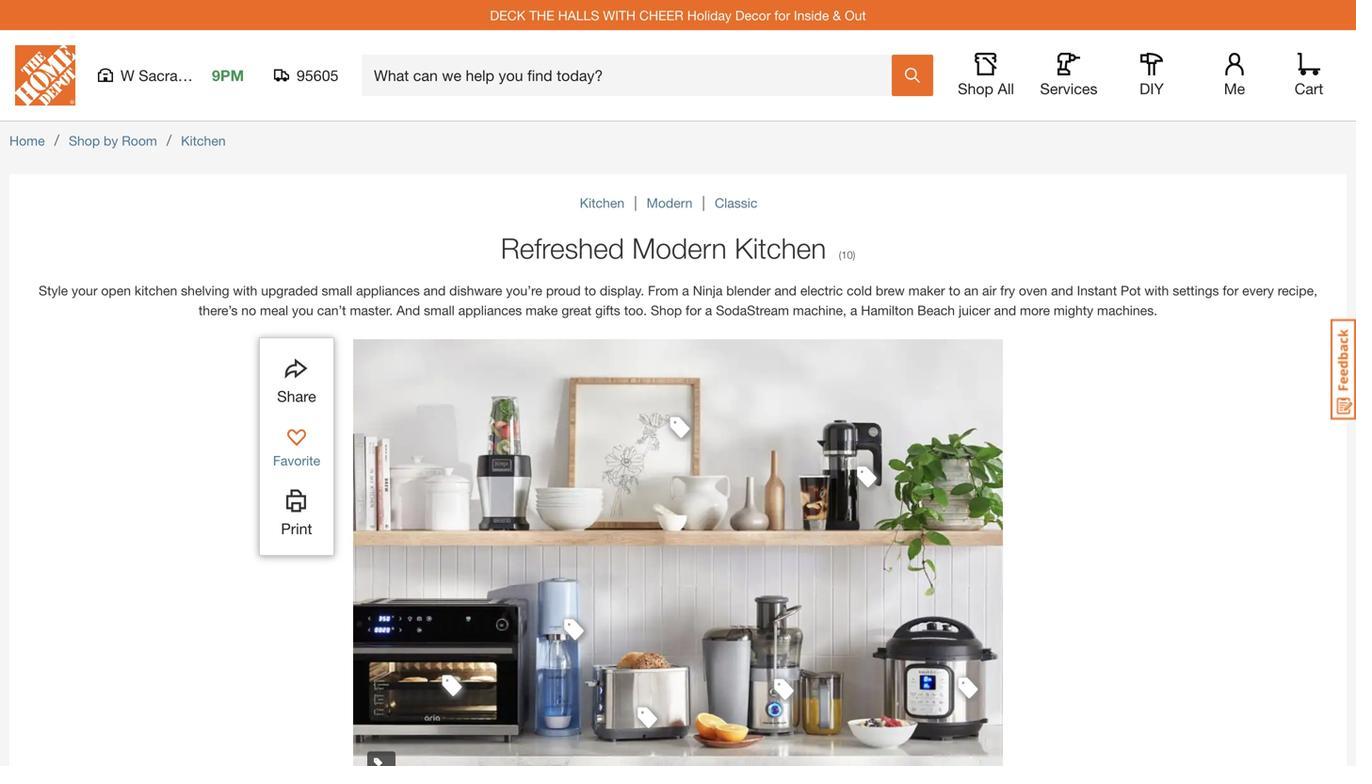 Task type: locate. For each thing, give the bounding box(es) containing it.
modern up from
[[633, 231, 727, 265]]

classic
[[715, 195, 758, 211]]

appliances up master.
[[356, 283, 420, 298]]

kitchen up refreshed on the top of the page
[[580, 195, 625, 211]]

kitchen up blender
[[735, 231, 827, 265]]

settings
[[1173, 283, 1220, 298]]

2 vertical spatial shop
[[651, 302, 682, 318]]

a down cold
[[851, 302, 858, 318]]

kitchen link right room
[[181, 133, 226, 148]]

and down fry
[[995, 302, 1017, 318]]

shop
[[958, 80, 994, 98], [69, 133, 100, 148], [651, 302, 682, 318]]

can't
[[317, 302, 346, 318]]

1 vertical spatial appliances
[[459, 302, 522, 318]]

0 horizontal spatial with
[[233, 283, 258, 298]]

open
[[101, 283, 131, 298]]

95605 button
[[274, 66, 339, 85]]

and
[[424, 283, 446, 298], [775, 283, 797, 298], [1052, 283, 1074, 298], [995, 302, 1017, 318]]

2 to from the left
[[949, 283, 961, 298]]

0 vertical spatial shop
[[958, 80, 994, 98]]

halls
[[558, 7, 600, 23]]

1 horizontal spatial shop
[[651, 302, 682, 318]]

1 vertical spatial kitchen
[[580, 195, 625, 211]]

10
[[842, 249, 853, 261]]

from
[[648, 283, 679, 298]]

kitchen
[[181, 133, 226, 148], [580, 195, 625, 211], [735, 231, 827, 265]]

master.
[[350, 302, 393, 318]]

pot
[[1121, 283, 1142, 298]]

sacramento
[[139, 66, 221, 84]]

modern link
[[647, 195, 696, 211]]

modern
[[647, 195, 693, 211], [633, 231, 727, 265]]

shop for shop by room
[[69, 133, 100, 148]]

1 horizontal spatial for
[[775, 7, 791, 23]]

to
[[585, 283, 597, 298], [949, 283, 961, 298]]

2 with from the left
[[1145, 283, 1170, 298]]

shop down from
[[651, 302, 682, 318]]

the home depot logo image
[[15, 45, 75, 106]]

for left inside
[[775, 7, 791, 23]]

0 horizontal spatial to
[[585, 283, 597, 298]]

1 vertical spatial for
[[1224, 283, 1239, 298]]

shop inside 'button'
[[958, 80, 994, 98]]

display.
[[600, 283, 645, 298]]

cheer
[[640, 7, 684, 23]]

small right and
[[424, 302, 455, 318]]

icon image
[[368, 751, 383, 766]]

with right pot
[[1145, 283, 1170, 298]]

1 horizontal spatial to
[[949, 283, 961, 298]]

for down ninja
[[686, 302, 702, 318]]

there's
[[199, 302, 238, 318]]

print
[[281, 520, 312, 538]]

background image
[[353, 339, 1004, 766]]

shop by room link
[[69, 133, 157, 148]]

dishware
[[450, 283, 503, 298]]

room
[[122, 133, 157, 148]]

kitchen right room
[[181, 133, 226, 148]]

decor
[[736, 7, 771, 23]]

small
[[322, 283, 353, 298], [424, 302, 455, 318]]

refreshed
[[501, 231, 625, 265]]

home
[[9, 133, 45, 148]]

make
[[526, 302, 558, 318]]

your
[[72, 283, 98, 298]]

cart
[[1295, 80, 1324, 98]]

What can we help you find today? search field
[[374, 56, 891, 95]]

machine,
[[793, 302, 847, 318]]

kitchen link up refreshed on the top of the page
[[580, 195, 628, 211]]

recipe,
[[1278, 283, 1318, 298]]

cart link
[[1289, 53, 1331, 98]]

gifts
[[596, 302, 621, 318]]

upgraded
[[261, 283, 318, 298]]

appliances down dishware
[[459, 302, 522, 318]]

juicer
[[959, 302, 991, 318]]

w
[[121, 66, 135, 84]]

to up great in the left top of the page
[[585, 283, 597, 298]]

modern up refreshed modern kitchen
[[647, 195, 693, 211]]

to left an
[[949, 283, 961, 298]]

small up can't
[[322, 283, 353, 298]]

with
[[603, 7, 636, 23]]

the
[[530, 7, 555, 23]]

0 horizontal spatial for
[[686, 302, 702, 318]]

0 horizontal spatial appliances
[[356, 283, 420, 298]]

with up no
[[233, 283, 258, 298]]

a down ninja
[[706, 302, 713, 318]]

0 horizontal spatial a
[[683, 283, 690, 298]]

1 horizontal spatial with
[[1145, 283, 1170, 298]]

every
[[1243, 283, 1275, 298]]

2 horizontal spatial kitchen
[[735, 231, 827, 265]]

1 vertical spatial small
[[424, 302, 455, 318]]

oven
[[1019, 283, 1048, 298]]

appliances
[[356, 283, 420, 298], [459, 302, 522, 318]]

with
[[233, 283, 258, 298], [1145, 283, 1170, 298]]

0 horizontal spatial shop
[[69, 133, 100, 148]]

w sacramento 9pm
[[121, 66, 244, 84]]

1 vertical spatial kitchen link
[[580, 195, 628, 211]]

shop left by
[[69, 133, 100, 148]]

0 horizontal spatial small
[[322, 283, 353, 298]]

0 vertical spatial appliances
[[356, 283, 420, 298]]

a left ninja
[[683, 283, 690, 298]]

a
[[683, 283, 690, 298], [706, 302, 713, 318], [851, 302, 858, 318]]

for left the "every"
[[1224, 283, 1239, 298]]

(
[[839, 249, 842, 261]]

for
[[775, 7, 791, 23], [1224, 283, 1239, 298], [686, 302, 702, 318]]

0 vertical spatial small
[[322, 283, 353, 298]]

1 horizontal spatial kitchen link
[[580, 195, 628, 211]]

2 horizontal spatial shop
[[958, 80, 994, 98]]

brew
[[876, 283, 905, 298]]

0 vertical spatial kitchen
[[181, 133, 226, 148]]

ninja
[[693, 283, 723, 298]]

blender
[[727, 283, 771, 298]]

1 vertical spatial shop
[[69, 133, 100, 148]]

holiday
[[688, 7, 732, 23]]

2 horizontal spatial for
[[1224, 283, 1239, 298]]

320154885 image
[[665, 412, 696, 442]]

an
[[965, 283, 979, 298]]

beach
[[918, 302, 956, 318]]

me
[[1225, 80, 1246, 98]]

diy
[[1140, 80, 1165, 98]]

shop left all
[[958, 80, 994, 98]]

shop inside style your open kitchen shelving with upgraded small appliances and dishware you're proud to display. from a ninja blender and electric cold brew maker to an air fry oven and instant pot with settings for every recipe, there's no meal you can't master. and small appliances make great gifts too. shop for a sodastream machine, a hamilton beach juicer and more mighty machines.
[[651, 302, 682, 318]]

)
[[853, 249, 856, 261]]

0 horizontal spatial kitchen link
[[181, 133, 226, 148]]

kitchen link
[[181, 133, 226, 148], [580, 195, 628, 211]]

share
[[277, 387, 316, 405]]



Task type: vqa. For each thing, say whether or not it's contained in the screenshot.
Reviews
no



Task type: describe. For each thing, give the bounding box(es) containing it.
share button
[[262, 353, 331, 408]]

great
[[562, 302, 592, 318]]

style
[[39, 283, 68, 298]]

316383110 image
[[437, 670, 467, 700]]

fry
[[1001, 283, 1016, 298]]

electric
[[801, 283, 844, 298]]

2 vertical spatial kitchen
[[735, 231, 827, 265]]

all
[[998, 80, 1015, 98]]

deck the halls with cheer holiday decor for inside & out link
[[490, 7, 867, 23]]

instant
[[1078, 283, 1118, 298]]

inside
[[794, 7, 830, 23]]

more
[[1021, 302, 1051, 318]]

style your open kitchen shelving with upgraded small appliances and dishware you're proud to display. from a ninja blender and electric cold brew maker to an air fry oven and instant pot with settings for every recipe, there's no meal you can't master. and small appliances make great gifts too. shop for a sodastream machine, a hamilton beach juicer and more mighty machines.
[[39, 283, 1318, 318]]

shelving
[[181, 283, 229, 298]]

2 vertical spatial for
[[686, 302, 702, 318]]

by
[[104, 133, 118, 148]]

shop for shop all
[[958, 80, 994, 98]]

cold
[[847, 283, 873, 298]]

maker
[[909, 283, 946, 298]]

deck
[[490, 7, 526, 23]]

0 vertical spatial modern
[[647, 195, 693, 211]]

favorite button
[[273, 423, 321, 471]]

me button
[[1205, 53, 1266, 98]]

home link
[[9, 133, 45, 148]]

no
[[242, 302, 256, 318]]

shop all button
[[956, 53, 1017, 98]]

1 horizontal spatial a
[[706, 302, 713, 318]]

air
[[983, 283, 997, 298]]

services button
[[1039, 53, 1100, 98]]

refreshed modern kitchen
[[501, 231, 827, 265]]

hamilton
[[862, 302, 914, 318]]

meal
[[260, 302, 288, 318]]

and up mighty
[[1052, 283, 1074, 298]]

favorite
[[273, 453, 321, 468]]

too.
[[624, 302, 647, 318]]

machines.
[[1098, 302, 1158, 318]]

diy button
[[1122, 53, 1183, 98]]

316151095 image
[[633, 702, 663, 732]]

9pm
[[212, 66, 244, 84]]

and left electric
[[775, 283, 797, 298]]

1 horizontal spatial appliances
[[459, 302, 522, 318]]

0 horizontal spatial kitchen
[[181, 133, 226, 148]]

shop by room
[[69, 133, 157, 148]]

0 vertical spatial for
[[775, 7, 791, 23]]

classic link
[[715, 195, 758, 211]]

mighty
[[1054, 302, 1094, 318]]

1 vertical spatial modern
[[633, 231, 727, 265]]

&
[[833, 7, 842, 23]]

2 horizontal spatial a
[[851, 302, 858, 318]]

and left dishware
[[424, 283, 446, 298]]

print button
[[266, 486, 328, 540]]

1 with from the left
[[233, 283, 258, 298]]

kitchen
[[135, 283, 177, 298]]

1 horizontal spatial kitchen
[[580, 195, 625, 211]]

deck the halls with cheer holiday decor for inside & out
[[490, 7, 867, 23]]

0 vertical spatial kitchen link
[[181, 133, 226, 148]]

316875069 image
[[852, 461, 882, 492]]

you're
[[506, 283, 543, 298]]

1 to from the left
[[585, 283, 597, 298]]

95605
[[297, 66, 339, 84]]

318431314 image
[[559, 614, 589, 644]]

sodastream
[[716, 302, 790, 318]]

you
[[292, 302, 314, 318]]

309474637 image
[[769, 674, 800, 704]]

( 10 )
[[839, 249, 856, 261]]

services
[[1041, 80, 1098, 98]]

318242478 image
[[954, 673, 984, 703]]

1 horizontal spatial small
[[424, 302, 455, 318]]

feedback link image
[[1332, 319, 1357, 420]]

out
[[845, 7, 867, 23]]

shop all
[[958, 80, 1015, 98]]

and
[[397, 302, 420, 318]]

proud
[[546, 283, 581, 298]]



